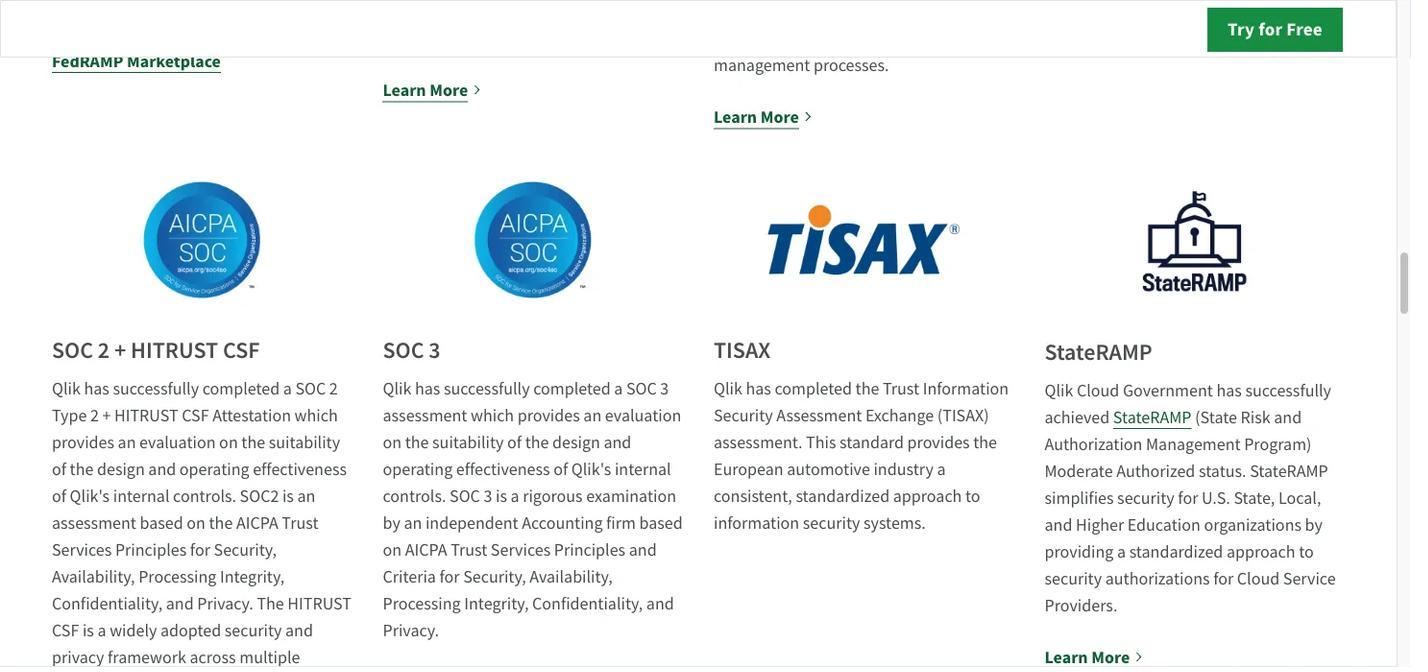 Task type: locate. For each thing, give the bounding box(es) containing it.
the
[[856, 378, 880, 400], [242, 432, 265, 454], [405, 432, 429, 454], [525, 432, 549, 454], [974, 432, 998, 454], [70, 458, 94, 481], [209, 512, 233, 534]]

1 horizontal spatial aicpa
[[405, 539, 447, 561]]

u.s.
[[1202, 487, 1231, 509]]

services down accounting
[[491, 539, 551, 561]]

1 completed from the left
[[202, 378, 280, 400]]

qlik has successfully completed a soc 3 assessment which provides an evaluation on the suitability of the design and operating effectiveness of qlik's internal controls. soc 3 is a rigorous examination by an independent accounting firm based on aicpa trust services principles and criteria for security, availability, processing integrity, confidentiality, and privacy.
[[383, 378, 683, 642]]

2
[[98, 336, 110, 366], [330, 378, 338, 400], [90, 405, 99, 427]]

2 operating from the left
[[383, 458, 453, 481]]

0 horizontal spatial qlik's
[[70, 485, 110, 507]]

trust down independent
[[451, 539, 488, 561]]

assessment inside qlik has successfully completed a soc 2 type 2 + hitrust csf attestation which provides an evaluation on the suitability of the design and operating effectiveness of qlik's internal controls. soc2 is an assessment based on the aicpa trust services principles for security, availability, processing integrity, confidentiality, and privacy. the hitrust csf is a widely adopted security and privacy framework acros
[[52, 512, 136, 534]]

(tisax)
[[938, 405, 990, 427]]

internal inside qlik has successfully completed a soc 2 type 2 + hitrust csf attestation which provides an evaluation on the suitability of the design and operating effectiveness of qlik's internal controls. soc2 is an assessment based on the aicpa trust services principles for security, availability, processing integrity, confidentiality, and privacy. the hitrust csf is a widely adopted security and privacy framework acros
[[113, 485, 170, 507]]

learn
[[383, 78, 426, 101], [714, 105, 757, 128]]

approach down the industry
[[893, 485, 962, 507]]

aicpa soc logo image
[[52, 161, 352, 320], [383, 161, 683, 320]]

is up independent
[[496, 485, 507, 507]]

1 horizontal spatial to
[[1299, 541, 1314, 563]]

aicpa up criteria
[[405, 539, 447, 561]]

accounting
[[522, 512, 603, 534]]

provides
[[518, 405, 580, 427], [52, 432, 114, 454], [908, 432, 970, 454]]

0 vertical spatial 3
[[429, 336, 441, 366]]

to down (tisax)
[[966, 485, 981, 507]]

a
[[283, 378, 292, 400], [614, 378, 623, 400], [937, 458, 946, 481], [511, 485, 520, 507], [1118, 541, 1126, 563], [98, 620, 106, 642]]

on
[[219, 432, 238, 454], [383, 432, 402, 454], [187, 512, 206, 534], [383, 539, 402, 561]]

qlik inside qlik has successfully completed a soc 2 type 2 + hitrust csf attestation which provides an evaluation on the suitability of the design and operating effectiveness of qlik's internal controls. soc2 is an assessment based on the aicpa trust services principles for security, availability, processing integrity, confidentiality, and privacy. the hitrust csf is a widely adopted security and privacy framework acros
[[52, 378, 81, 400]]

qlik up "achieved"
[[1045, 380, 1074, 402]]

1 vertical spatial csf
[[182, 405, 209, 427]]

security
[[1118, 487, 1175, 509], [803, 512, 860, 534], [1045, 568, 1102, 590], [225, 620, 282, 642]]

security down automotive
[[803, 512, 860, 534]]

for down organizations
[[1214, 568, 1234, 590]]

security inside qlik has successfully completed a soc 2 type 2 + hitrust csf attestation which provides an evaluation on the suitability of the design and operating effectiveness of qlik's internal controls. soc2 is an assessment based on the aicpa trust services principles for security, availability, processing integrity, confidentiality, and privacy. the hitrust csf is a widely adopted security and privacy framework acros
[[225, 620, 282, 642]]

2 services from the left
[[491, 539, 551, 561]]

0 horizontal spatial to
[[966, 485, 981, 507]]

type
[[52, 405, 87, 427]]

cloud up "achieved"
[[1077, 380, 1120, 402]]

integrity, up the
[[220, 566, 285, 588]]

0 vertical spatial approach
[[893, 485, 962, 507]]

principles up widely
[[115, 539, 187, 561]]

1 vertical spatial internal
[[113, 485, 170, 507]]

0 horizontal spatial learn more
[[383, 78, 468, 101]]

1 horizontal spatial learn more link
[[714, 103, 814, 130]]

1 horizontal spatial processing
[[383, 593, 461, 615]]

1 horizontal spatial by
[[1306, 514, 1323, 536]]

2 completed from the left
[[534, 378, 611, 400]]

1 horizontal spatial controls.
[[383, 485, 446, 507]]

0 horizontal spatial internal
[[113, 485, 170, 507]]

integrity, down independent
[[464, 593, 529, 615]]

0 horizontal spatial operating
[[180, 458, 249, 481]]

0 horizontal spatial privacy.
[[197, 593, 254, 615]]

1 availability, from the left
[[52, 566, 135, 588]]

1 vertical spatial qlik's
[[70, 485, 110, 507]]

automotive
[[787, 458, 871, 481]]

qlik for soc 2 + hitrust csf
[[52, 378, 81, 400]]

qlik
[[52, 378, 81, 400], [383, 378, 412, 400], [714, 378, 743, 400], [1045, 380, 1074, 402]]

csf up privacy
[[52, 620, 79, 642]]

1 vertical spatial assessment
[[52, 512, 136, 534]]

confidentiality, down accounting
[[532, 593, 643, 615]]

effectiveness inside qlik has successfully completed a soc 2 type 2 + hitrust csf attestation which provides an evaluation on the suitability of the design and operating effectiveness of qlik's internal controls. soc2 is an assessment based on the aicpa trust services principles for security, availability, processing integrity, confidentiality, and privacy. the hitrust csf is a widely adopted security and privacy framework acros
[[253, 458, 347, 481]]

qlik inside qlik has completed the trust information security assessment exchange (tisax) assessment. this standard provides the european automotive industry a consistent, standardized approach to information security systems.
[[714, 378, 743, 400]]

1 vertical spatial more
[[761, 105, 799, 128]]

by inside the (state risk and authorization management program) moderate authorized status. stateramp simplifies security for u.s. state, local, and higher education organizations by providing a standardized approach to security authorizations for cloud service providers.
[[1306, 514, 1323, 536]]

principles down accounting
[[554, 539, 626, 561]]

is
[[282, 485, 294, 507], [496, 485, 507, 507], [83, 620, 94, 642]]

1 horizontal spatial qlik's
[[572, 458, 612, 481]]

1 vertical spatial approach
[[1227, 541, 1296, 563]]

for inside qlik has successfully completed a soc 2 type 2 + hitrust csf attestation which provides an evaluation on the suitability of the design and operating effectiveness of qlik's internal controls. soc2 is an assessment based on the aicpa trust services principles for security, availability, processing integrity, confidentiality, and privacy. the hitrust csf is a widely adopted security and privacy framework acros
[[190, 539, 210, 561]]

approach inside the (state risk and authorization management program) moderate authorized status. stateramp simplifies security for u.s. state, local, and higher education organizations by providing a standardized approach to security authorizations for cloud service providers.
[[1227, 541, 1296, 563]]

design inside qlik has successfully completed a soc 3 assessment which provides an evaluation on the suitability of the design and operating effectiveness of qlik's internal controls. soc 3 is a rigorous examination by an independent accounting firm based on aicpa trust services principles and criteria for security, availability, processing integrity, confidentiality, and privacy.
[[553, 432, 600, 454]]

processing down criteria
[[383, 593, 461, 615]]

completed for soc 2 + hitrust csf
[[202, 378, 280, 400]]

learn more link
[[383, 76, 483, 103], [714, 103, 814, 130]]

and
[[1275, 407, 1302, 429], [604, 432, 632, 454], [148, 458, 176, 481], [1045, 514, 1073, 536], [629, 539, 657, 561], [166, 593, 194, 615], [647, 593, 674, 615], [285, 620, 313, 642]]

completed for soc 3
[[534, 378, 611, 400]]

an up criteria
[[404, 512, 422, 534]]

assessment inside qlik has successfully completed a soc 3 assessment which provides an evaluation on the suitability of the design and operating effectiveness of qlik's internal controls. soc 3 is a rigorous examination by an independent accounting firm based on aicpa trust services principles and criteria for security, availability, processing integrity, confidentiality, and privacy.
[[383, 405, 467, 427]]

0 horizontal spatial learn more link
[[383, 76, 483, 103]]

cloud left service
[[1238, 568, 1280, 590]]

successfully inside qlik has successfully completed a soc 3 assessment which provides an evaluation on the suitability of the design and operating effectiveness of qlik's internal controls. soc 3 is a rigorous examination by an independent accounting firm based on aicpa trust services principles and criteria for security, availability, processing integrity, confidentiality, and privacy.
[[444, 378, 530, 400]]

trust inside qlik has successfully completed a soc 2 type 2 + hitrust csf attestation which provides an evaluation on the suitability of the design and operating effectiveness of qlik's internal controls. soc2 is an assessment based on the aicpa trust services principles for security, availability, processing integrity, confidentiality, and privacy. the hitrust csf is a widely adopted security and privacy framework acros
[[282, 512, 319, 534]]

to
[[966, 485, 981, 507], [1299, 541, 1314, 563]]

privacy.
[[197, 593, 254, 615], [383, 620, 439, 642]]

free
[[1287, 17, 1323, 41]]

2 principles from the left
[[554, 539, 626, 561]]

to up service
[[1299, 541, 1314, 563]]

soc2
[[240, 485, 279, 507]]

1 horizontal spatial completed
[[534, 378, 611, 400]]

providing
[[1045, 541, 1114, 563]]

qlik for tisax
[[714, 378, 743, 400]]

approach
[[893, 485, 962, 507], [1227, 541, 1296, 563]]

qlik's down the type
[[70, 485, 110, 507]]

based
[[140, 512, 183, 534], [640, 512, 683, 534]]

0 vertical spatial aicpa
[[236, 512, 278, 534]]

stateramp down government
[[1114, 407, 1192, 429]]

1 vertical spatial design
[[97, 458, 145, 481]]

0 horizontal spatial confidentiality,
[[52, 593, 163, 615]]

0 vertical spatial assessment
[[383, 405, 467, 427]]

0 vertical spatial to
[[966, 485, 981, 507]]

1 horizontal spatial availability,
[[530, 566, 613, 588]]

0 horizontal spatial principles
[[115, 539, 187, 561]]

has
[[84, 378, 109, 400], [415, 378, 440, 400], [746, 378, 772, 400], [1217, 380, 1242, 402]]

status.
[[1199, 460, 1247, 483]]

marketplace
[[127, 49, 221, 72]]

0 vertical spatial trust
[[883, 378, 920, 400]]

1 horizontal spatial +
[[114, 336, 126, 366]]

1 horizontal spatial integrity,
[[464, 593, 529, 615]]

try
[[1228, 17, 1255, 41]]

completed inside qlik has completed the trust information security assessment exchange (tisax) assessment. this standard provides the european automotive industry a consistent, standardized approach to information security systems.
[[775, 378, 852, 400]]

integrity, inside qlik has successfully completed a soc 3 assessment which provides an evaluation on the suitability of the design and operating effectiveness of qlik's internal controls. soc 3 is a rigorous examination by an independent accounting firm based on aicpa trust services principles and criteria for security, availability, processing integrity, confidentiality, and privacy.
[[464, 593, 529, 615]]

1 horizontal spatial 3
[[484, 485, 492, 507]]

0 vertical spatial stateramp
[[1045, 338, 1153, 368]]

government
[[1123, 380, 1214, 402]]

providers.
[[1045, 595, 1118, 617]]

by inside qlik has successfully completed a soc 3 assessment which provides an evaluation on the suitability of the design and operating effectiveness of qlik's internal controls. soc 3 is a rigorous examination by an independent accounting firm based on aicpa trust services principles and criteria for security, availability, processing integrity, confidentiality, and privacy.
[[383, 512, 401, 534]]

2 availability, from the left
[[530, 566, 613, 588]]

standardized down automotive
[[796, 485, 890, 507]]

security down the
[[225, 620, 282, 642]]

1 horizontal spatial which
[[471, 405, 514, 427]]

1 horizontal spatial provides
[[518, 405, 580, 427]]

qlik down soc 3
[[383, 378, 412, 400]]

0 vertical spatial security,
[[214, 539, 277, 561]]

based inside qlik has successfully completed a soc 3 assessment which provides an evaluation on the suitability of the design and operating effectiveness of qlik's internal controls. soc 3 is a rigorous examination by an independent accounting firm based on aicpa trust services principles and criteria for security, availability, processing integrity, confidentiality, and privacy.
[[640, 512, 683, 534]]

availability,
[[52, 566, 135, 588], [530, 566, 613, 588]]

trust up the
[[282, 512, 319, 534]]

0 horizontal spatial aicpa soc logo image
[[52, 161, 352, 320]]

provides inside qlik has completed the trust information security assessment exchange (tisax) assessment. this standard provides the european automotive industry a consistent, standardized approach to information security systems.
[[908, 432, 970, 454]]

2 horizontal spatial successfully
[[1246, 380, 1332, 402]]

effectiveness
[[253, 458, 347, 481], [456, 458, 550, 481]]

csf
[[223, 336, 260, 366], [182, 405, 209, 427], [52, 620, 79, 642]]

1 vertical spatial learn
[[714, 105, 757, 128]]

independent
[[426, 512, 519, 534]]

has inside qlik has successfully completed a soc 3 assessment which provides an evaluation on the suitability of the design and operating effectiveness of qlik's internal controls. soc 3 is a rigorous examination by an independent accounting firm based on aicpa trust services principles and criteria for security, availability, processing integrity, confidentiality, and privacy.
[[415, 378, 440, 400]]

0 horizontal spatial by
[[383, 512, 401, 534]]

0 vertical spatial integrity,
[[220, 566, 285, 588]]

qlik's
[[572, 458, 612, 481], [70, 485, 110, 507]]

0 horizontal spatial based
[[140, 512, 183, 534]]

cloud
[[1077, 380, 1120, 402], [1238, 568, 1280, 590]]

security down authorized
[[1118, 487, 1175, 509]]

qlik for soc 3
[[383, 378, 412, 400]]

suitability down attestation
[[269, 432, 340, 454]]

evaluation up examination
[[605, 405, 682, 427]]

0 horizontal spatial assessment
[[52, 512, 136, 534]]

1 which from the left
[[295, 405, 338, 427]]

0 horizontal spatial processing
[[139, 566, 217, 588]]

1 vertical spatial +
[[102, 405, 111, 427]]

has inside qlik has completed the trust information security assessment exchange (tisax) assessment. this standard provides the european automotive industry a consistent, standardized approach to information security systems.
[[746, 378, 772, 400]]

2 effectiveness from the left
[[456, 458, 550, 481]]

trust inside qlik has completed the trust information security assessment exchange (tisax) assessment. this standard provides the european automotive industry a consistent, standardized approach to information security systems.
[[883, 378, 920, 400]]

a inside the (state risk and authorization management program) moderate authorized status. stateramp simplifies security for u.s. state, local, and higher education organizations by providing a standardized approach to security authorizations for cloud service providers.
[[1118, 541, 1126, 563]]

2 confidentiality, from the left
[[532, 593, 643, 615]]

security, inside qlik has successfully completed a soc 2 type 2 + hitrust csf attestation which provides an evaluation on the suitability of the design and operating effectiveness of qlik's internal controls. soc2 is an assessment based on the aicpa trust services principles for security, availability, processing integrity, confidentiality, and privacy. the hitrust csf is a widely adopted security and privacy framework acros
[[214, 539, 277, 561]]

1 vertical spatial 3
[[661, 378, 669, 400]]

provides down the type
[[52, 432, 114, 454]]

security, down independent
[[463, 566, 526, 588]]

has up security on the right
[[746, 378, 772, 400]]

based inside qlik has successfully completed a soc 2 type 2 + hitrust csf attestation which provides an evaluation on the suitability of the design and operating effectiveness of qlik's internal controls. soc2 is an assessment based on the aicpa trust services principles for security, availability, processing integrity, confidentiality, and privacy. the hitrust csf is a widely adopted security and privacy framework acros
[[140, 512, 183, 534]]

qlik's up "rigorous"
[[572, 458, 612, 481]]

1 confidentiality, from the left
[[52, 593, 163, 615]]

privacy. down criteria
[[383, 620, 439, 642]]

provides inside qlik has successfully completed a soc 2 type 2 + hitrust csf attestation which provides an evaluation on the suitability of the design and operating effectiveness of qlik's internal controls. soc2 is an assessment based on the aicpa trust services principles for security, availability, processing integrity, confidentiality, and privacy. the hitrust csf is a widely adopted security and privacy framework acros
[[52, 432, 114, 454]]

stateramp
[[1045, 338, 1153, 368], [1114, 407, 1192, 429], [1250, 460, 1329, 483]]

2 which from the left
[[471, 405, 514, 427]]

internal
[[615, 458, 671, 481], [113, 485, 170, 507]]

successfully inside qlik has successfully completed a soc 2 type 2 + hitrust csf attestation which provides an evaluation on the suitability of the design and operating effectiveness of qlik's internal controls. soc2 is an assessment based on the aicpa trust services principles for security, availability, processing integrity, confidentiality, and privacy. the hitrust csf is a widely adopted security and privacy framework acros
[[113, 378, 199, 400]]

processing up adopted
[[139, 566, 217, 588]]

operating
[[180, 458, 249, 481], [383, 458, 453, 481]]

services up widely
[[52, 539, 112, 561]]

1 vertical spatial 2
[[330, 378, 338, 400]]

0 horizontal spatial +
[[102, 405, 111, 427]]

operating up soc2
[[180, 458, 249, 481]]

1 horizontal spatial approach
[[1227, 541, 1296, 563]]

qlik up security on the right
[[714, 378, 743, 400]]

stateramp up 'local,'
[[1250, 460, 1329, 483]]

provides down (tisax)
[[908, 432, 970, 454]]

internal inside qlik has successfully completed a soc 3 assessment which provides an evaluation on the suitability of the design and operating effectiveness of qlik's internal controls. soc 3 is a rigorous examination by an independent accounting firm based on aicpa trust services principles and criteria for security, availability, processing integrity, confidentiality, and privacy.
[[615, 458, 671, 481]]

2 horizontal spatial provides
[[908, 432, 970, 454]]

qlik up the type
[[52, 378, 81, 400]]

higher
[[1076, 514, 1125, 536]]

0 horizontal spatial effectiveness
[[253, 458, 347, 481]]

1 vertical spatial evaluation
[[139, 432, 216, 454]]

trust up exchange
[[883, 378, 920, 400]]

3
[[429, 336, 441, 366], [661, 378, 669, 400], [484, 485, 492, 507]]

1 controls. from the left
[[173, 485, 236, 507]]

1 suitability from the left
[[269, 432, 340, 454]]

successfully
[[113, 378, 199, 400], [444, 378, 530, 400], [1246, 380, 1332, 402]]

adopted
[[160, 620, 221, 642]]

completed
[[202, 378, 280, 400], [534, 378, 611, 400], [775, 378, 852, 400]]

by down 'local,'
[[1306, 514, 1323, 536]]

has down soc 3
[[415, 378, 440, 400]]

exchange
[[866, 405, 934, 427]]

integrity, inside qlik has successfully completed a soc 2 type 2 + hitrust csf attestation which provides an evaluation on the suitability of the design and operating effectiveness of qlik's internal controls. soc2 is an assessment based on the aicpa trust services principles for security, availability, processing integrity, confidentiality, and privacy. the hitrust csf is a widely adopted security and privacy framework acros
[[220, 566, 285, 588]]

assessment.
[[714, 432, 803, 454]]

confidentiality, up widely
[[52, 593, 163, 615]]

0 horizontal spatial is
[[83, 620, 94, 642]]

0 horizontal spatial 3
[[429, 336, 441, 366]]

which
[[295, 405, 338, 427], [471, 405, 514, 427]]

0 vertical spatial qlik's
[[572, 458, 612, 481]]

which inside qlik has successfully completed a soc 3 assessment which provides an evaluation on the suitability of the design and operating effectiveness of qlik's internal controls. soc 3 is a rigorous examination by an independent accounting firm based on aicpa trust services principles and criteria for security, availability, processing integrity, confidentiality, and privacy.
[[471, 405, 514, 427]]

csf up attestation
[[223, 336, 260, 366]]

fedramp marketplace link
[[52, 49, 221, 73]]

an
[[584, 405, 602, 427], [118, 432, 136, 454], [297, 485, 316, 507], [404, 512, 422, 534]]

completed inside qlik has successfully completed a soc 3 assessment which provides an evaluation on the suitability of the design and operating effectiveness of qlik's internal controls. soc 3 is a rigorous examination by an independent accounting firm based on aicpa trust services principles and criteria for security, availability, processing integrity, confidentiality, and privacy.
[[534, 378, 611, 400]]

evaluation
[[605, 405, 682, 427], [139, 432, 216, 454]]

2 based from the left
[[640, 512, 683, 534]]

0 horizontal spatial suitability
[[269, 432, 340, 454]]

operating inside qlik has successfully completed a soc 3 assessment which provides an evaluation on the suitability of the design and operating effectiveness of qlik's internal controls. soc 3 is a rigorous examination by an independent accounting firm based on aicpa trust services principles and criteria for security, availability, processing integrity, confidentiality, and privacy.
[[383, 458, 453, 481]]

for
[[1259, 17, 1283, 41], [1179, 487, 1199, 509], [190, 539, 210, 561], [440, 566, 460, 588], [1214, 568, 1234, 590]]

stateramp inside the (state risk and authorization management program) moderate authorized status. stateramp simplifies security for u.s. state, local, and higher education organizations by providing a standardized approach to security authorizations for cloud service providers.
[[1250, 460, 1329, 483]]

1 operating from the left
[[180, 458, 249, 481]]

1 vertical spatial security,
[[463, 566, 526, 588]]

qlik inside qlik has successfully completed a soc 3 assessment which provides an evaluation on the suitability of the design and operating effectiveness of qlik's internal controls. soc 3 is a rigorous examination by an independent accounting firm based on aicpa trust services principles and criteria for security, availability, processing integrity, confidentiality, and privacy.
[[383, 378, 412, 400]]

standardized inside the (state risk and authorization management program) moderate authorized status. stateramp simplifies security for u.s. state, local, and higher education organizations by providing a standardized approach to security authorizations for cloud service providers.
[[1130, 541, 1224, 563]]

1 horizontal spatial evaluation
[[605, 405, 682, 427]]

by
[[383, 512, 401, 534], [1306, 514, 1323, 536]]

0 horizontal spatial design
[[97, 458, 145, 481]]

0 horizontal spatial integrity,
[[220, 566, 285, 588]]

controls. left soc2
[[173, 485, 236, 507]]

has up "(state"
[[1217, 380, 1242, 402]]

1 horizontal spatial security,
[[463, 566, 526, 588]]

3 completed from the left
[[775, 378, 852, 400]]

standardized
[[796, 485, 890, 507], [1130, 541, 1224, 563]]

1 vertical spatial cloud
[[1238, 568, 1280, 590]]

trust
[[883, 378, 920, 400], [282, 512, 319, 534], [451, 539, 488, 561]]

availability, down accounting
[[530, 566, 613, 588]]

is up privacy
[[83, 620, 94, 642]]

1 services from the left
[[52, 539, 112, 561]]

suitability up independent
[[433, 432, 504, 454]]

2 vertical spatial 3
[[484, 485, 492, 507]]

0 horizontal spatial more
[[430, 78, 468, 101]]

evaluation inside qlik has successfully completed a soc 2 type 2 + hitrust csf attestation which provides an evaluation on the suitability of the design and operating effectiveness of qlik's internal controls. soc2 is an assessment based on the aicpa trust services principles for security, availability, processing integrity, confidentiality, and privacy. the hitrust csf is a widely adopted security and privacy framework acros
[[139, 432, 216, 454]]

2 horizontal spatial csf
[[223, 336, 260, 366]]

learn more
[[383, 78, 468, 101], [714, 105, 799, 128]]

soc
[[52, 336, 93, 366], [383, 336, 424, 366], [295, 378, 326, 400], [627, 378, 657, 400], [450, 485, 480, 507]]

by up criteria
[[383, 512, 401, 534]]

confidentiality, inside qlik has successfully completed a soc 2 type 2 + hitrust csf attestation which provides an evaluation on the suitability of the design and operating effectiveness of qlik's internal controls. soc2 is an assessment based on the aicpa trust services principles for security, availability, processing integrity, confidentiality, and privacy. the hitrust csf is a widely adopted security and privacy framework acros
[[52, 593, 163, 615]]

principles inside qlik has successfully completed a soc 2 type 2 + hitrust csf attestation which provides an evaluation on the suitability of the design and operating effectiveness of qlik's internal controls. soc2 is an assessment based on the aicpa trust services principles for security, availability, processing integrity, confidentiality, and privacy. the hitrust csf is a widely adopted security and privacy framework acros
[[115, 539, 187, 561]]

1 principles from the left
[[115, 539, 187, 561]]

has inside qlik cloud government has successfully achieved
[[1217, 380, 1242, 402]]

confidentiality,
[[52, 593, 163, 615], [532, 593, 643, 615]]

services inside qlik has successfully completed a soc 2 type 2 + hitrust csf attestation which provides an evaluation on the suitability of the design and operating effectiveness of qlik's internal controls. soc2 is an assessment based on the aicpa trust services principles for security, availability, processing integrity, confidentiality, and privacy. the hitrust csf is a widely adopted security and privacy framework acros
[[52, 539, 112, 561]]

0 horizontal spatial provides
[[52, 432, 114, 454]]

1 aicpa soc logo image from the left
[[52, 161, 352, 320]]

2 vertical spatial trust
[[451, 539, 488, 561]]

operating up independent
[[383, 458, 453, 481]]

security,
[[214, 539, 277, 561], [463, 566, 526, 588]]

privacy. up adopted
[[197, 593, 254, 615]]

local,
[[1279, 487, 1322, 509]]

1 effectiveness from the left
[[253, 458, 347, 481]]

processing inside qlik has successfully completed a soc 3 assessment which provides an evaluation on the suitability of the design and operating effectiveness of qlik's internal controls. soc 3 is a rigorous examination by an independent accounting firm based on aicpa trust services principles and criteria for security, availability, processing integrity, confidentiality, and privacy.
[[383, 593, 461, 615]]

1 based from the left
[[140, 512, 183, 534]]

completed inside qlik has successfully completed a soc 2 type 2 + hitrust csf attestation which provides an evaluation on the suitability of the design and operating effectiveness of qlik's internal controls. soc2 is an assessment based on the aicpa trust services principles for security, availability, processing integrity, confidentiality, and privacy. the hitrust csf is a widely adopted security and privacy framework acros
[[202, 378, 280, 400]]

0 horizontal spatial approach
[[893, 485, 962, 507]]

1 horizontal spatial operating
[[383, 458, 453, 481]]

0 vertical spatial privacy.
[[197, 593, 254, 615]]

0 vertical spatial +
[[114, 336, 126, 366]]

2 suitability from the left
[[433, 432, 504, 454]]

an up examination
[[584, 405, 602, 427]]

standardized down education
[[1130, 541, 1224, 563]]

for up adopted
[[190, 539, 210, 561]]

2 controls. from the left
[[383, 485, 446, 507]]

0 horizontal spatial evaluation
[[139, 432, 216, 454]]

aicpa down soc2
[[236, 512, 278, 534]]

principles
[[115, 539, 187, 561], [554, 539, 626, 561]]

qlik inside qlik cloud government has successfully achieved
[[1045, 380, 1074, 402]]

effectiveness up soc2
[[253, 458, 347, 481]]

0 horizontal spatial availability,
[[52, 566, 135, 588]]

0 horizontal spatial controls.
[[173, 485, 236, 507]]

provides up "rigorous"
[[518, 405, 580, 427]]

0 vertical spatial standardized
[[796, 485, 890, 507]]

for right criteria
[[440, 566, 460, 588]]

controls. up independent
[[383, 485, 446, 507]]

hitrust
[[131, 336, 218, 366], [114, 405, 178, 427], [288, 593, 352, 615]]

is right soc2
[[282, 485, 294, 507]]

availability, up widely
[[52, 566, 135, 588]]

1 vertical spatial integrity,
[[464, 593, 529, 615]]

2 aicpa soc logo image from the left
[[383, 161, 683, 320]]

+ inside qlik has successfully completed a soc 2 type 2 + hitrust csf attestation which provides an evaluation on the suitability of the design and operating effectiveness of qlik's internal controls. soc2 is an assessment based on the aicpa trust services principles for security, availability, processing integrity, confidentiality, and privacy. the hitrust csf is a widely adopted security and privacy framework acros
[[102, 405, 111, 427]]

0 horizontal spatial services
[[52, 539, 112, 561]]

0 horizontal spatial standardized
[[796, 485, 890, 507]]

has for tisax
[[746, 378, 772, 400]]

tisax image
[[714, 161, 1014, 320]]

1 horizontal spatial csf
[[182, 405, 209, 427]]

2 horizontal spatial completed
[[775, 378, 852, 400]]

soc inside qlik has successfully completed a soc 2 type 2 + hitrust csf attestation which provides an evaluation on the suitability of the design and operating effectiveness of qlik's internal controls. soc2 is an assessment based on the aicpa trust services principles for security, availability, processing integrity, confidentiality, and privacy. the hitrust csf is a widely adopted security and privacy framework acros
[[295, 378, 326, 400]]

operating inside qlik has successfully completed a soc 2 type 2 + hitrust csf attestation which provides an evaluation on the suitability of the design and operating effectiveness of qlik's internal controls. soc2 is an assessment based on the aicpa trust services principles for security, availability, processing integrity, confidentiality, and privacy. the hitrust csf is a widely adopted security and privacy framework acros
[[180, 458, 249, 481]]

2 vertical spatial stateramp
[[1250, 460, 1329, 483]]

1 horizontal spatial learn
[[714, 105, 757, 128]]

suitability
[[269, 432, 340, 454], [433, 432, 504, 454]]

integrity,
[[220, 566, 285, 588], [464, 593, 529, 615]]

services inside qlik has successfully completed a soc 3 assessment which provides an evaluation on the suitability of the design and operating effectiveness of qlik's internal controls. soc 3 is a rigorous examination by an independent accounting firm based on aicpa trust services principles and criteria for security, availability, processing integrity, confidentiality, and privacy.
[[491, 539, 551, 561]]

has inside qlik has successfully completed a soc 2 type 2 + hitrust csf attestation which provides an evaluation on the suitability of the design and operating effectiveness of qlik's internal controls. soc2 is an assessment based on the aicpa trust services principles for security, availability, processing integrity, confidentiality, and privacy. the hitrust csf is a widely adopted security and privacy framework acros
[[84, 378, 109, 400]]

design
[[553, 432, 600, 454], [97, 458, 145, 481]]

stateramp up "achieved"
[[1045, 338, 1153, 368]]

successfully for 2
[[113, 378, 199, 400]]

approach down organizations
[[1227, 541, 1296, 563]]

has up the type
[[84, 378, 109, 400]]

1 horizontal spatial confidentiality,
[[532, 593, 643, 615]]

authorizations
[[1106, 568, 1210, 590]]

controls. inside qlik has successfully completed a soc 3 assessment which provides an evaluation on the suitability of the design and operating effectiveness of qlik's internal controls. soc 3 is a rigorous examination by an independent accounting firm based on aicpa trust services principles and criteria for security, availability, processing integrity, confidentiality, and privacy.
[[383, 485, 446, 507]]

trust inside qlik has successfully completed a soc 3 assessment which provides an evaluation on the suitability of the design and operating effectiveness of qlik's internal controls. soc 3 is a rigorous examination by an independent accounting firm based on aicpa trust services principles and criteria for security, availability, processing integrity, confidentiality, and privacy.
[[451, 539, 488, 561]]

controls.
[[173, 485, 236, 507], [383, 485, 446, 507]]

aicpa
[[236, 512, 278, 534], [405, 539, 447, 561]]

evaluation down attestation
[[139, 432, 216, 454]]

standardized inside qlik has completed the trust information security assessment exchange (tisax) assessment. this standard provides the european automotive industry a consistent, standardized approach to information security systems.
[[796, 485, 890, 507]]

1 vertical spatial processing
[[383, 593, 461, 615]]

security, inside qlik has successfully completed a soc 3 assessment which provides an evaluation on the suitability of the design and operating effectiveness of qlik's internal controls. soc 3 is a rigorous examination by an independent accounting firm based on aicpa trust services principles and criteria for security, availability, processing integrity, confidentiality, and privacy.
[[463, 566, 526, 588]]

security, down soc2
[[214, 539, 277, 561]]

rigorous
[[523, 485, 583, 507]]

effectiveness up "rigorous"
[[456, 458, 550, 481]]

2 horizontal spatial is
[[496, 485, 507, 507]]

csf left attestation
[[182, 405, 209, 427]]

fedramp marketplace
[[52, 49, 221, 72]]

0 vertical spatial evaluation
[[605, 405, 682, 427]]



Task type: vqa. For each thing, say whether or not it's contained in the screenshot.
first which from the right
yes



Task type: describe. For each thing, give the bounding box(es) containing it.
education
[[1128, 514, 1201, 536]]

information
[[923, 378, 1009, 400]]

has for soc 3
[[415, 378, 440, 400]]

authorized
[[1117, 460, 1196, 483]]

aicpa soc logo image for soc 3
[[383, 161, 683, 320]]

soc 2 + hitrust csf
[[52, 336, 260, 366]]

which inside qlik has successfully completed a soc 2 type 2 + hitrust csf attestation which provides an evaluation on the suitability of the design and operating effectiveness of qlik's internal controls. soc2 is an assessment based on the aicpa trust services principles for security, availability, processing integrity, confidentiality, and privacy. the hitrust csf is a widely adopted security and privacy framework acros
[[295, 405, 338, 427]]

is inside qlik has successfully completed a soc 3 assessment which provides an evaluation on the suitability of the design and operating effectiveness of qlik's internal controls. soc 3 is a rigorous examination by an independent accounting firm based on aicpa trust services principles and criteria for security, availability, processing integrity, confidentiality, and privacy.
[[496, 485, 507, 507]]

controls. inside qlik has successfully completed a soc 2 type 2 + hitrust csf attestation which provides an evaluation on the suitability of the design and operating effectiveness of qlik's internal controls. soc2 is an assessment based on the aicpa trust services principles for security, availability, processing integrity, confidentiality, and privacy. the hitrust csf is a widely adopted security and privacy framework acros
[[173, 485, 236, 507]]

risk
[[1241, 407, 1271, 429]]

0 vertical spatial learn
[[383, 78, 426, 101]]

widely
[[110, 620, 157, 642]]

management
[[1147, 434, 1241, 456]]

consistent,
[[714, 485, 793, 507]]

security inside qlik has completed the trust information security assessment exchange (tisax) assessment. this standard provides the european automotive industry a consistent, standardized approach to information security systems.
[[803, 512, 860, 534]]

effectiveness inside qlik has successfully completed a soc 3 assessment which provides an evaluation on the suitability of the design and operating effectiveness of qlik's internal controls. soc 3 is a rigorous examination by an independent accounting firm based on aicpa trust services principles and criteria for security, availability, processing integrity, confidentiality, and privacy.
[[456, 458, 550, 481]]

2 horizontal spatial 3
[[661, 378, 669, 400]]

0 vertical spatial csf
[[223, 336, 260, 366]]

processing inside qlik has successfully completed a soc 2 type 2 + hitrust csf attestation which provides an evaluation on the suitability of the design and operating effectiveness of qlik's internal controls. soc2 is an assessment based on the aicpa trust services principles for security, availability, processing integrity, confidentiality, and privacy. the hitrust csf is a widely adopted security and privacy framework acros
[[139, 566, 217, 588]]

an down soc 2 + hitrust csf on the left
[[118, 432, 136, 454]]

service
[[1284, 568, 1336, 590]]

qlik cloud government has successfully achieved
[[1045, 380, 1332, 429]]

for left u.s.
[[1179, 487, 1199, 509]]

1 horizontal spatial more
[[761, 105, 799, 128]]

systems.
[[864, 512, 926, 534]]

firm
[[606, 512, 636, 534]]

(state
[[1196, 407, 1238, 429]]

successfully for 3
[[444, 378, 530, 400]]

availability, inside qlik has successfully completed a soc 2 type 2 + hitrust csf attestation which provides an evaluation on the suitability of the design and operating effectiveness of qlik's internal controls. soc2 is an assessment based on the aicpa trust services principles for security, availability, processing integrity, confidentiality, and privacy. the hitrust csf is a widely adopted security and privacy framework acros
[[52, 566, 135, 588]]

evaluation inside qlik has successfully completed a soc 3 assessment which provides an evaluation on the suitability of the design and operating effectiveness of qlik's internal controls. soc 3 is a rigorous examination by an independent accounting firm based on aicpa trust services principles and criteria for security, availability, processing integrity, confidentiality, and privacy.
[[605, 405, 682, 427]]

achieved
[[1045, 407, 1110, 429]]

privacy
[[52, 647, 104, 668]]

to inside qlik has completed the trust information security assessment exchange (tisax) assessment. this standard provides the european automotive industry a consistent, standardized approach to information security systems.
[[966, 485, 981, 507]]

has for soc 2 + hitrust csf
[[84, 378, 109, 400]]

framework
[[108, 647, 186, 668]]

aicpa inside qlik has successfully completed a soc 2 type 2 + hitrust csf attestation which provides an evaluation on the suitability of the design and operating effectiveness of qlik's internal controls. soc2 is an assessment based on the aicpa trust services principles for security, availability, processing integrity, confidentiality, and privacy. the hitrust csf is a widely adopted security and privacy framework acros
[[236, 512, 278, 534]]

0 vertical spatial hitrust
[[131, 336, 218, 366]]

this
[[806, 432, 837, 454]]

1 vertical spatial stateramp
[[1114, 407, 1192, 429]]

soc 3
[[383, 336, 441, 366]]

assessment
[[777, 405, 862, 427]]

program)
[[1245, 434, 1312, 456]]

examination
[[586, 485, 677, 507]]

1 vertical spatial learn more
[[714, 105, 799, 128]]

to inside the (state risk and authorization management program) moderate authorized status. stateramp simplifies security for u.s. state, local, and higher education organizations by providing a standardized approach to security authorizations for cloud service providers.
[[1299, 541, 1314, 563]]

for inside qlik has successfully completed a soc 3 assessment which provides an evaluation on the suitability of the design and operating effectiveness of qlik's internal controls. soc 3 is a rigorous examination by an independent accounting firm based on aicpa trust services principles and criteria for security, availability, processing integrity, confidentiality, and privacy.
[[440, 566, 460, 588]]

cloud inside the (state risk and authorization management program) moderate authorized status. stateramp simplifies security for u.s. state, local, and higher education organizations by providing a standardized approach to security authorizations for cloud service providers.
[[1238, 568, 1280, 590]]

design inside qlik has successfully completed a soc 2 type 2 + hitrust csf attestation which provides an evaluation on the suitability of the design and operating effectiveness of qlik's internal controls. soc2 is an assessment based on the aicpa trust services principles for security, availability, processing integrity, confidentiality, and privacy. the hitrust csf is a widely adopted security and privacy framework acros
[[97, 458, 145, 481]]

tisax
[[714, 336, 771, 366]]

qlik has successfully completed a soc 2 type 2 + hitrust csf attestation which provides an evaluation on the suitability of the design and operating effectiveness of qlik's internal controls. soc2 is an assessment based on the aicpa trust services principles for security, availability, processing integrity, confidentiality, and privacy. the hitrust csf is a widely adopted security and privacy framework acros
[[52, 378, 352, 668]]

stateramp link
[[1114, 407, 1192, 430]]

try for free link
[[1208, 8, 1343, 52]]

2 vertical spatial 2
[[90, 405, 99, 427]]

the
[[257, 593, 284, 615]]

1 vertical spatial hitrust
[[114, 405, 178, 427]]

organizations
[[1205, 514, 1302, 536]]

suitability inside qlik has successfully completed a soc 2 type 2 + hitrust csf attestation which provides an evaluation on the suitability of the design and operating effectiveness of qlik's internal controls. soc2 is an assessment based on the aicpa trust services principles for security, availability, processing integrity, confidentiality, and privacy. the hitrust csf is a widely adopted security and privacy framework acros
[[269, 432, 340, 454]]

aicpa soc logo image for soc 2 + hitrust csf
[[52, 161, 352, 320]]

cloud inside qlik cloud government has successfully achieved
[[1077, 380, 1120, 402]]

confidentiality, inside qlik has successfully completed a soc 3 assessment which provides an evaluation on the suitability of the design and operating effectiveness of qlik's internal controls. soc 3 is a rigorous examination by an independent accounting firm based on aicpa trust services principles and criteria for security, availability, processing integrity, confidentiality, and privacy.
[[532, 593, 643, 615]]

(state risk and authorization management program) moderate authorized status. stateramp simplifies security for u.s. state, local, and higher education organizations by providing a standardized approach to security authorizations for cloud service providers.
[[1045, 407, 1336, 617]]

security down the providing
[[1045, 568, 1102, 590]]

simplifies
[[1045, 487, 1114, 509]]

successfully inside qlik cloud government has successfully achieved
[[1246, 380, 1332, 402]]

0 horizontal spatial csf
[[52, 620, 79, 642]]

for right try
[[1259, 17, 1283, 41]]

standard
[[840, 432, 904, 454]]

qlik's inside qlik has successfully completed a soc 2 type 2 + hitrust csf attestation which provides an evaluation on the suitability of the design and operating effectiveness of qlik's internal controls. soc2 is an assessment based on the aicpa trust services principles for security, availability, processing integrity, confidentiality, and privacy. the hitrust csf is a widely adopted security and privacy framework acros
[[70, 485, 110, 507]]

information
[[714, 512, 800, 534]]

aicpa inside qlik has successfully completed a soc 3 assessment which provides an evaluation on the suitability of the design and operating effectiveness of qlik's internal controls. soc 3 is a rigorous examination by an independent accounting firm based on aicpa trust services principles and criteria for security, availability, processing integrity, confidentiality, and privacy.
[[405, 539, 447, 561]]

availability, inside qlik has successfully completed a soc 3 assessment which provides an evaluation on the suitability of the design and operating effectiveness of qlik's internal controls. soc 3 is a rigorous examination by an independent accounting firm based on aicpa trust services principles and criteria for security, availability, processing integrity, confidentiality, and privacy.
[[530, 566, 613, 588]]

industry
[[874, 458, 934, 481]]

criteria
[[383, 566, 436, 588]]

stateramp image
[[1045, 161, 1345, 322]]

0 vertical spatial learn more
[[383, 78, 468, 101]]

qlik's inside qlik has successfully completed a soc 3 assessment which provides an evaluation on the suitability of the design and operating effectiveness of qlik's internal controls. soc 3 is a rigorous examination by an independent accounting firm based on aicpa trust services principles and criteria for security, availability, processing integrity, confidentiality, and privacy.
[[572, 458, 612, 481]]

attestation
[[213, 405, 291, 427]]

state,
[[1234, 487, 1276, 509]]

2 vertical spatial hitrust
[[288, 593, 352, 615]]

1 horizontal spatial is
[[282, 485, 294, 507]]

suitability inside qlik has successfully completed a soc 3 assessment which provides an evaluation on the suitability of the design and operating effectiveness of qlik's internal controls. soc 3 is a rigorous examination by an independent accounting firm based on aicpa trust services principles and criteria for security, availability, processing integrity, confidentiality, and privacy.
[[433, 432, 504, 454]]

try for free
[[1228, 17, 1323, 41]]

moderate
[[1045, 460, 1113, 483]]

european
[[714, 458, 784, 481]]

authorization
[[1045, 434, 1143, 456]]

qlik for stateramp
[[1045, 380, 1074, 402]]

provides inside qlik has successfully completed a soc 3 assessment which provides an evaluation on the suitability of the design and operating effectiveness of qlik's internal controls. soc 3 is a rigorous examination by an independent accounting firm based on aicpa trust services principles and criteria for security, availability, processing integrity, confidentiality, and privacy.
[[518, 405, 580, 427]]

0 vertical spatial more
[[430, 78, 468, 101]]

security
[[714, 405, 773, 427]]

a inside qlik has completed the trust information security assessment exchange (tisax) assessment. this standard provides the european automotive industry a consistent, standardized approach to information security systems.
[[937, 458, 946, 481]]

approach inside qlik has completed the trust information security assessment exchange (tisax) assessment. this standard provides the european automotive industry a consistent, standardized approach to information security systems.
[[893, 485, 962, 507]]

privacy. inside qlik has successfully completed a soc 2 type 2 + hitrust csf attestation which provides an evaluation on the suitability of the design and operating effectiveness of qlik's internal controls. soc2 is an assessment based on the aicpa trust services principles for security, availability, processing integrity, confidentiality, and privacy. the hitrust csf is a widely adopted security and privacy framework acros
[[197, 593, 254, 615]]

0 vertical spatial 2
[[98, 336, 110, 366]]

an right soc2
[[297, 485, 316, 507]]

privacy. inside qlik has successfully completed a soc 3 assessment which provides an evaluation on the suitability of the design and operating effectiveness of qlik's internal controls. soc 3 is a rigorous examination by an independent accounting firm based on aicpa trust services principles and criteria for security, availability, processing integrity, confidentiality, and privacy.
[[383, 620, 439, 642]]

principles inside qlik has successfully completed a soc 3 assessment which provides an evaluation on the suitability of the design and operating effectiveness of qlik's internal controls. soc 3 is a rigorous examination by an independent accounting firm based on aicpa trust services principles and criteria for security, availability, processing integrity, confidentiality, and privacy.
[[554, 539, 626, 561]]

fedramp
[[52, 49, 123, 72]]

qlik has completed the trust information security assessment exchange (tisax) assessment. this standard provides the european automotive industry a consistent, standardized approach to information security systems.
[[714, 378, 1009, 534]]



